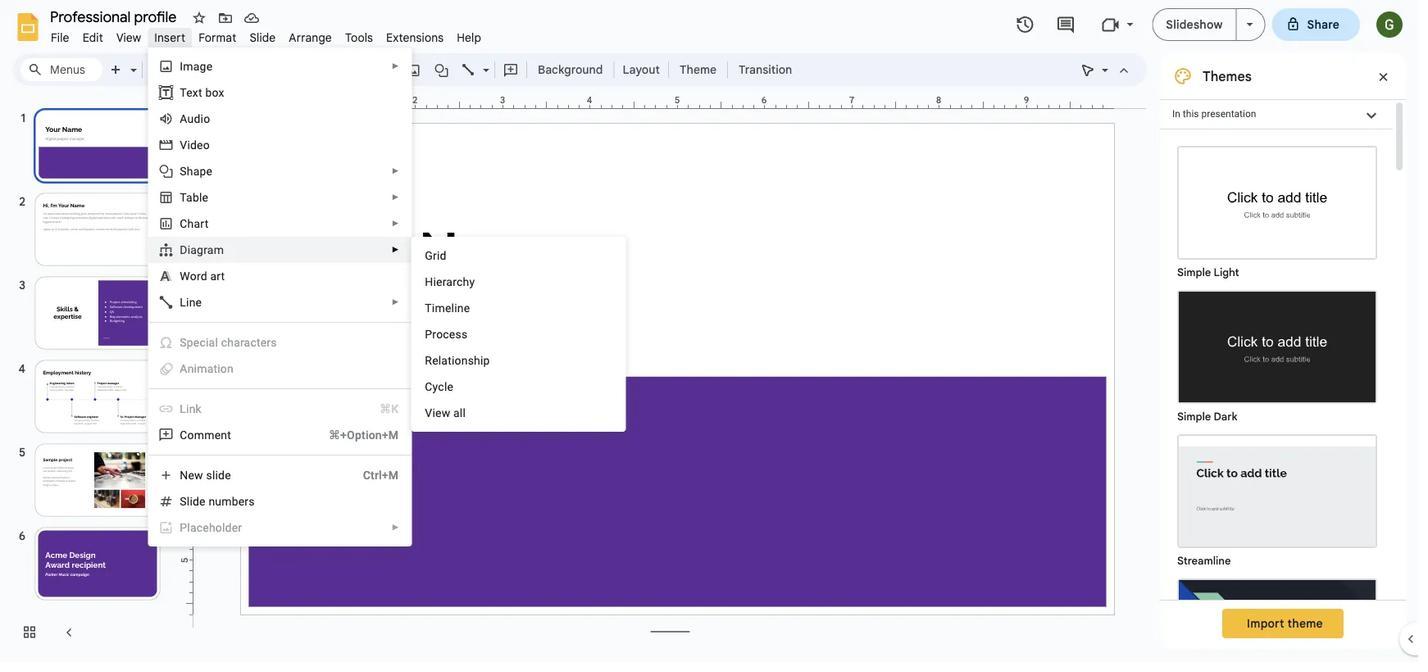 Task type: locate. For each thing, give the bounding box(es) containing it.
edit
[[83, 30, 103, 45]]

0 vertical spatial simple
[[1178, 266, 1212, 279]]

help
[[457, 30, 482, 45]]

1 horizontal spatial v
[[425, 406, 433, 420]]

4 ► from the top
[[392, 219, 400, 228]]

Focus radio
[[1170, 571, 1386, 663]]

5 ► from the top
[[392, 245, 400, 255]]

share button
[[1273, 8, 1361, 41]]

t down h
[[425, 301, 432, 315]]

0 horizontal spatial art
[[194, 217, 209, 231]]

word art w element
[[180, 269, 230, 283]]

menu
[[124, 0, 412, 547], [411, 237, 626, 432]]

ierarchy
[[434, 275, 475, 289]]

1 vertical spatial simple
[[1178, 411, 1212, 424]]

a down "spe"
[[180, 362, 188, 376]]

1 horizontal spatial t
[[425, 301, 432, 315]]

process p element
[[425, 328, 473, 341]]

all
[[454, 406, 466, 420]]

file menu item
[[44, 28, 76, 47]]

a for nimation
[[180, 362, 188, 376]]

0 horizontal spatial t
[[180, 86, 186, 99]]

2 ► from the top
[[392, 167, 400, 176]]

v
[[180, 138, 187, 152], [425, 406, 433, 420]]

n
[[180, 469, 188, 482]]

art right ord
[[210, 269, 225, 283]]

text box t element
[[180, 86, 229, 99]]

option group containing simple light
[[1161, 130, 1394, 663]]

option group inside themes section
[[1161, 130, 1394, 663]]

Star checkbox
[[188, 7, 211, 30]]

0 horizontal spatial p
[[180, 521, 187, 535]]

menu item down characters
[[149, 356, 411, 382]]

hierarchy h element
[[425, 275, 480, 289]]

r elationship
[[425, 354, 490, 367]]

3 menu item from the top
[[149, 396, 411, 422]]

►
[[392, 62, 400, 71], [392, 167, 400, 176], [392, 193, 400, 202], [392, 219, 400, 228], [392, 245, 400, 255], [392, 298, 400, 307], [392, 523, 400, 533]]

t down i
[[180, 86, 186, 99]]

placeholder p element
[[180, 521, 247, 535]]

menu item up nimation
[[149, 330, 411, 356]]

themes application
[[0, 0, 1420, 663]]

2 simple from the top
[[1178, 411, 1212, 424]]

a left the dio
[[180, 112, 187, 126]]

► for i mage
[[392, 62, 400, 71]]

themes section
[[1161, 53, 1407, 663]]

slide menu item
[[243, 28, 282, 47]]

rocess
[[433, 328, 468, 341]]

s
[[180, 164, 187, 178]]

extensions
[[386, 30, 444, 45]]

art
[[194, 217, 209, 231], [210, 269, 225, 283]]

c up d
[[180, 217, 188, 231]]

p up r
[[425, 328, 433, 341]]

link k element
[[180, 402, 207, 416]]

0 vertical spatial c
[[180, 217, 188, 231]]

⌘k element
[[360, 401, 399, 418]]

2 a from the top
[[180, 362, 188, 376]]

comment m element
[[180, 429, 236, 442]]

audio u element
[[180, 112, 215, 126]]

1 vertical spatial v
[[425, 406, 433, 420]]

ord
[[190, 269, 207, 283]]

p rocess
[[425, 328, 468, 341]]

0 vertical spatial a
[[180, 112, 187, 126]]

1 menu item from the top
[[149, 330, 411, 356]]

theme
[[680, 62, 717, 77]]

0 horizontal spatial c
[[180, 217, 188, 231]]

simple inside radio
[[1178, 266, 1212, 279]]

► for art
[[392, 219, 400, 228]]

slide
[[206, 469, 231, 482]]

0 horizontal spatial v
[[180, 138, 187, 152]]

Rename text field
[[44, 7, 186, 26]]

► for s hape
[[392, 167, 400, 176]]

simple left light
[[1178, 266, 1212, 279]]

insert image image
[[405, 58, 424, 81]]

menu item down numbers
[[149, 515, 411, 541]]

t
[[180, 86, 186, 99], [425, 301, 432, 315]]

menu item containing p
[[149, 515, 411, 541]]

⌘k
[[380, 402, 399, 416]]

ctrl+m element
[[343, 468, 399, 484]]

animation a element
[[180, 362, 239, 376]]

menu item
[[149, 330, 411, 356], [149, 356, 411, 382], [149, 396, 411, 422], [149, 515, 411, 541]]

view menu item
[[110, 28, 148, 47]]

simple left the dark
[[1178, 411, 1212, 424]]

4 menu item from the top
[[149, 515, 411, 541]]

1 horizontal spatial c
[[425, 380, 433, 394]]

navigation
[[0, 93, 180, 663]]

grid g element
[[425, 249, 452, 262]]

view all v element
[[425, 406, 471, 420]]

3 ► from the top
[[392, 193, 400, 202]]

h
[[188, 217, 194, 231]]

e
[[199, 495, 206, 509]]

characters
[[221, 336, 277, 349]]

Simple Dark radio
[[1170, 282, 1386, 427]]

simple inside radio
[[1178, 411, 1212, 424]]

menu containing i
[[124, 0, 412, 547]]

menu bar containing file
[[44, 21, 488, 48]]

1 horizontal spatial p
[[425, 328, 433, 341]]

menu bar
[[44, 21, 488, 48]]

1 ► from the top
[[392, 62, 400, 71]]

7 ► from the top
[[392, 523, 400, 533]]

simple
[[1178, 266, 1212, 279], [1178, 411, 1212, 424]]

simple dark
[[1178, 411, 1238, 424]]

0 vertical spatial p
[[425, 328, 433, 341]]

menu bar inside menu bar banner
[[44, 21, 488, 48]]

streamline
[[1178, 555, 1232, 568]]

menu item up the ment
[[149, 396, 411, 422]]

0 vertical spatial v
[[180, 138, 187, 152]]

in
[[1173, 108, 1181, 120]]

1 a from the top
[[180, 112, 187, 126]]

p down slid
[[180, 521, 187, 535]]

b
[[193, 191, 199, 204]]

c down r
[[425, 380, 433, 394]]

presentation options image
[[1247, 23, 1254, 26]]

import theme button
[[1223, 609, 1344, 639]]

1 vertical spatial a
[[180, 362, 188, 376]]

1 vertical spatial art
[[210, 269, 225, 283]]

co
[[180, 429, 194, 442]]

theme
[[1288, 617, 1324, 631]]

d
[[180, 243, 188, 257]]

menu item containing lin
[[149, 396, 411, 422]]

this
[[1184, 108, 1200, 120]]

ycle
[[433, 380, 454, 394]]

2 menu item from the top
[[149, 356, 411, 382]]

spe c ial characters
[[180, 336, 277, 349]]

shape image
[[433, 58, 452, 81]]

0 vertical spatial art
[[194, 217, 209, 231]]

1 vertical spatial c
[[425, 380, 433, 394]]

lin k
[[180, 402, 202, 416]]

art for c h art
[[194, 217, 209, 231]]

1 vertical spatial p
[[180, 521, 187, 535]]

t for ext
[[180, 86, 186, 99]]

1 simple from the top
[[1178, 266, 1212, 279]]

ext
[[186, 86, 202, 99]]

background button
[[531, 57, 611, 82]]

v up s
[[180, 138, 187, 152]]

v down c ycle
[[425, 406, 433, 420]]

arrange menu item
[[282, 28, 339, 47]]

1 horizontal spatial art
[[210, 269, 225, 283]]

c
[[180, 217, 188, 231], [425, 380, 433, 394]]

share
[[1308, 17, 1340, 32]]

c for ycle
[[425, 380, 433, 394]]

a
[[180, 112, 187, 126], [180, 362, 188, 376]]

p
[[425, 328, 433, 341], [180, 521, 187, 535]]

arrange
[[289, 30, 332, 45]]

option group
[[1161, 130, 1394, 663]]

slideshow
[[1167, 17, 1223, 32]]

iagram
[[188, 243, 224, 257]]

import
[[1248, 617, 1285, 631]]

ment
[[204, 429, 231, 442]]

a u dio
[[180, 112, 210, 126]]

p laceholder
[[180, 521, 242, 535]]

art up "d iagram"
[[194, 217, 209, 231]]

0 vertical spatial t
[[180, 86, 186, 99]]

g rid
[[425, 249, 447, 262]]

menu containing g
[[411, 237, 626, 432]]

1 vertical spatial t
[[425, 301, 432, 315]]

ta
[[180, 191, 193, 204]]



Task type: vqa. For each thing, say whether or not it's contained in the screenshot.


Task type: describe. For each thing, give the bounding box(es) containing it.
themes
[[1203, 68, 1252, 84]]

line
[[180, 296, 202, 309]]

i mage
[[180, 59, 213, 73]]

simple for simple light
[[1178, 266, 1212, 279]]

slide numbers e element
[[180, 495, 260, 509]]

ew
[[188, 469, 203, 482]]

v for ideo
[[180, 138, 187, 152]]

v iew all
[[425, 406, 466, 420]]

in this presentation tab
[[1161, 99, 1394, 130]]

format
[[199, 30, 237, 45]]

line q element
[[180, 296, 207, 309]]

slideshow button
[[1153, 8, 1237, 41]]

numbers
[[209, 495, 255, 509]]

simple for simple dark
[[1178, 411, 1212, 424]]

n ew slide
[[180, 469, 231, 482]]

ial
[[206, 336, 218, 349]]

t ext box
[[180, 86, 224, 99]]

Menus field
[[21, 58, 103, 81]]

slide
[[250, 30, 276, 45]]

a for u
[[180, 112, 187, 126]]

edit menu item
[[76, 28, 110, 47]]

file
[[51, 30, 69, 45]]

table b element
[[180, 191, 213, 204]]

v for iew
[[425, 406, 433, 420]]

simple light
[[1178, 266, 1240, 279]]

► for p laceholder
[[392, 523, 400, 533]]

import theme
[[1248, 617, 1324, 631]]

iew
[[433, 406, 451, 420]]

rid
[[433, 249, 447, 262]]

video v element
[[180, 138, 215, 152]]

r
[[425, 354, 432, 367]]

lin
[[180, 402, 196, 416]]

insert
[[154, 30, 186, 45]]

Simple Light radio
[[1170, 138, 1386, 663]]

chart h element
[[180, 217, 214, 231]]

⌘+option+m
[[329, 429, 399, 442]]

hape
[[187, 164, 213, 178]]

⌘+option+m element
[[309, 427, 399, 444]]

c h art
[[180, 217, 209, 231]]

help menu item
[[451, 28, 488, 47]]

mage
[[183, 59, 213, 73]]

co m ment
[[180, 429, 231, 442]]

image i element
[[180, 59, 218, 73]]

tools
[[345, 30, 373, 45]]

cycle c element
[[425, 380, 459, 394]]

menu bar banner
[[0, 0, 1420, 663]]

relationship r element
[[425, 354, 495, 367]]

le
[[199, 191, 209, 204]]

menu item containing spe
[[149, 330, 411, 356]]

tools menu item
[[339, 28, 380, 47]]

6 ► from the top
[[392, 298, 400, 307]]

slid
[[180, 495, 199, 509]]

new slide with layout image
[[126, 59, 137, 65]]

► for d iagram
[[392, 245, 400, 255]]

in this presentation
[[1173, 108, 1257, 120]]

i
[[180, 59, 183, 73]]

t imeline
[[425, 301, 470, 315]]

ta b le
[[180, 191, 209, 204]]

main toolbar
[[102, 57, 801, 82]]

new slide n element
[[180, 469, 236, 482]]

spe
[[180, 336, 200, 349]]

layout
[[623, 62, 660, 77]]

p for rocess
[[425, 328, 433, 341]]

w
[[180, 269, 190, 283]]

elationship
[[432, 354, 490, 367]]

t for imeline
[[425, 301, 432, 315]]

s hape
[[180, 164, 213, 178]]

special characters c element
[[180, 336, 282, 349]]

box
[[205, 86, 224, 99]]

u
[[187, 112, 194, 126]]

c ycle
[[425, 380, 454, 394]]

diagram d element
[[180, 243, 229, 257]]

light
[[1214, 266, 1240, 279]]

w ord art
[[180, 269, 225, 283]]

p for laceholder
[[180, 521, 187, 535]]

ideo
[[187, 138, 210, 152]]

laceholder
[[187, 521, 242, 535]]

v ideo
[[180, 138, 210, 152]]

h ierarchy
[[425, 275, 475, 289]]

transition button
[[732, 57, 800, 82]]

Streamline radio
[[1170, 427, 1386, 571]]

m
[[194, 429, 204, 442]]

d iagram
[[180, 243, 224, 257]]

select line image
[[479, 59, 490, 65]]

k
[[196, 402, 202, 416]]

view
[[116, 30, 141, 45]]

g
[[425, 249, 433, 262]]

c
[[200, 336, 206, 349]]

mode and view toolbar
[[1075, 53, 1138, 86]]

layout button
[[618, 57, 665, 82]]

navigation inside themes application
[[0, 93, 180, 663]]

a nimation
[[180, 362, 234, 376]]

► for le
[[392, 193, 400, 202]]

presentation
[[1202, 108, 1257, 120]]

ctrl+m
[[363, 469, 399, 482]]

nimation
[[188, 362, 234, 376]]

timeline t element
[[425, 301, 475, 315]]

theme button
[[673, 57, 724, 82]]

slid e numbers
[[180, 495, 255, 509]]

imeline
[[432, 301, 470, 315]]

insert menu item
[[148, 28, 192, 47]]

dio
[[194, 112, 210, 126]]

focus image
[[1180, 581, 1376, 663]]

dark
[[1214, 411, 1238, 424]]

extensions menu item
[[380, 28, 451, 47]]

menu item containing a
[[149, 356, 411, 382]]

background
[[538, 62, 603, 77]]

shape s element
[[180, 164, 218, 178]]

format menu item
[[192, 28, 243, 47]]

c for h
[[180, 217, 188, 231]]

transition
[[739, 62, 793, 77]]

h
[[425, 275, 434, 289]]

art for w ord art
[[210, 269, 225, 283]]



